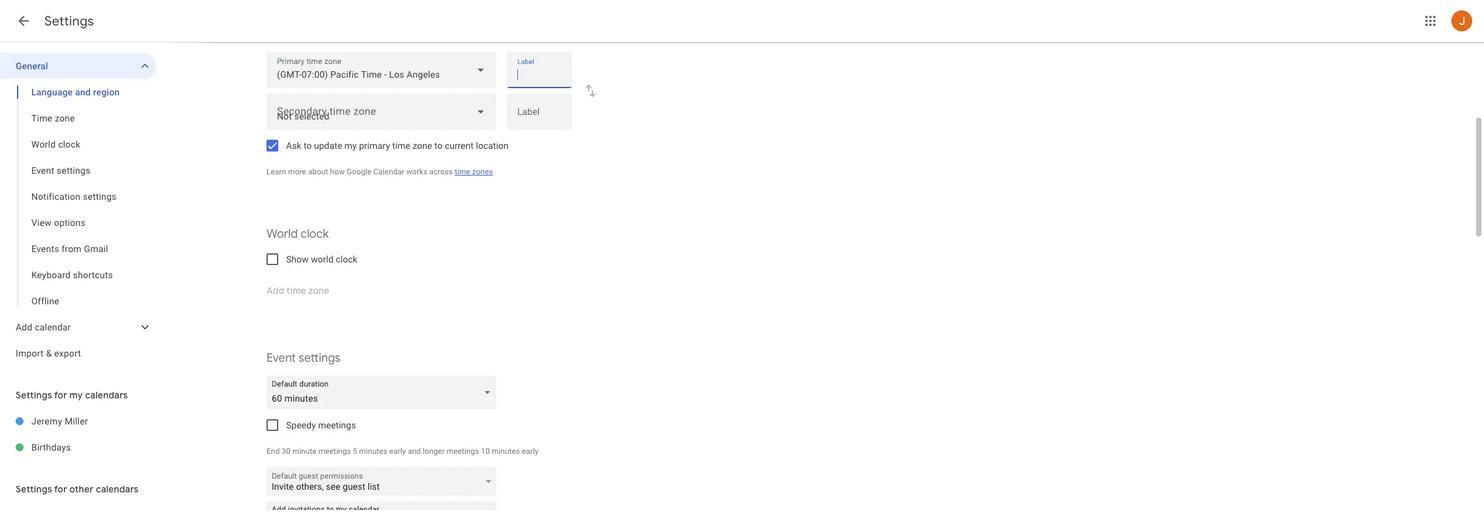 Task type: describe. For each thing, give the bounding box(es) containing it.
1 vertical spatial world
[[267, 227, 298, 242]]

birthdays link
[[31, 435, 157, 461]]

show
[[286, 254, 309, 265]]

settings for settings for my calendars
[[16, 390, 52, 401]]

events from gmail
[[31, 244, 108, 254]]

0 vertical spatial world
[[31, 139, 56, 150]]

settings heading
[[44, 13, 94, 29]]

events
[[31, 244, 59, 254]]

google
[[347, 167, 372, 176]]

jeremy miller
[[31, 416, 88, 427]]

0 vertical spatial guest
[[299, 472, 318, 481]]

settings for my calendars tree
[[0, 408, 157, 461]]

list
[[368, 482, 380, 492]]

for for my
[[54, 390, 67, 401]]

end 30 minute meetings 5 minutes early and longer meetings 10 minutes early
[[267, 447, 539, 456]]

go back image
[[16, 13, 31, 29]]

other
[[69, 484, 94, 495]]

longer
[[423, 447, 445, 456]]

about
[[308, 167, 328, 176]]

options
[[54, 218, 86, 228]]

speedy meetings
[[286, 420, 356, 431]]

calendar
[[374, 167, 405, 176]]

2 vertical spatial clock
[[336, 254, 358, 265]]

import & export
[[16, 348, 81, 359]]

minute
[[293, 447, 317, 456]]

works
[[407, 167, 428, 176]]

birthdays
[[31, 442, 71, 453]]

1 vertical spatial event
[[267, 351, 296, 366]]

across
[[430, 167, 453, 176]]

view options
[[31, 218, 86, 228]]

1 vertical spatial guest
[[343, 482, 366, 492]]

0 vertical spatial settings
[[57, 165, 90, 176]]

notification
[[31, 191, 81, 202]]

more
[[288, 167, 306, 176]]

offline
[[31, 296, 59, 307]]

2 vertical spatial settings
[[299, 351, 341, 366]]

calendars for settings for my calendars
[[85, 390, 128, 401]]

0 horizontal spatial event settings
[[31, 165, 90, 176]]

1 vertical spatial and
[[408, 447, 421, 456]]

update
[[314, 141, 342, 151]]

event inside group
[[31, 165, 54, 176]]

settings for settings
[[44, 13, 94, 29]]

tree containing general
[[0, 53, 157, 367]]

settings for other calendars
[[16, 484, 139, 495]]

import
[[16, 348, 44, 359]]

time
[[31, 113, 52, 124]]

how
[[330, 167, 345, 176]]

&
[[46, 348, 52, 359]]

1 to from the left
[[304, 141, 312, 151]]

default guest permissions invite others, see guest list
[[272, 472, 380, 492]]

language and region
[[31, 87, 120, 97]]

meetings up 5
[[318, 420, 356, 431]]

2 to from the left
[[435, 141, 443, 151]]

2 early from the left
[[522, 447, 539, 456]]

1 horizontal spatial world clock
[[267, 227, 329, 242]]



Task type: locate. For each thing, give the bounding box(es) containing it.
10
[[481, 447, 490, 456]]

tree
[[0, 53, 157, 367]]

0 horizontal spatial clock
[[58, 139, 80, 150]]

general tree item
[[0, 53, 157, 79]]

my right update
[[345, 141, 357, 151]]

early right 10
[[522, 447, 539, 456]]

0 horizontal spatial world clock
[[31, 139, 80, 150]]

1 vertical spatial event settings
[[267, 351, 341, 366]]

my
[[345, 141, 357, 151], [69, 390, 83, 401]]

guest down 'permissions'
[[343, 482, 366, 492]]

0 vertical spatial calendars
[[85, 390, 128, 401]]

1 horizontal spatial to
[[435, 141, 443, 151]]

world up the show on the left of the page
[[267, 227, 298, 242]]

1 horizontal spatial early
[[522, 447, 539, 456]]

0 vertical spatial zone
[[55, 113, 75, 124]]

event
[[31, 165, 54, 176], [267, 351, 296, 366]]

learn
[[267, 167, 286, 176]]

0 horizontal spatial guest
[[299, 472, 318, 481]]

world clock down time zone
[[31, 139, 80, 150]]

clock right world
[[336, 254, 358, 265]]

1 vertical spatial world clock
[[267, 227, 329, 242]]

group containing language and region
[[0, 79, 157, 314]]

see
[[326, 482, 341, 492]]

time zone
[[31, 113, 75, 124]]

1 vertical spatial zone
[[413, 141, 432, 151]]

minutes right 10
[[492, 447, 520, 456]]

0 horizontal spatial and
[[75, 87, 91, 97]]

1 vertical spatial my
[[69, 390, 83, 401]]

zone right the time
[[55, 113, 75, 124]]

learn more about how google calendar works across time zones
[[267, 167, 493, 176]]

settings
[[44, 13, 94, 29], [16, 390, 52, 401], [16, 484, 52, 495]]

0 horizontal spatial to
[[304, 141, 312, 151]]

for
[[54, 390, 67, 401], [54, 484, 67, 495]]

end
[[267, 447, 280, 456]]

permissions
[[320, 472, 363, 481]]

and left the region at the top left
[[75, 87, 91, 97]]

2 horizontal spatial clock
[[336, 254, 358, 265]]

0 vertical spatial and
[[75, 87, 91, 97]]

ask
[[286, 141, 302, 151]]

view
[[31, 218, 52, 228]]

to left current
[[435, 141, 443, 151]]

keyboard
[[31, 270, 71, 280]]

settings down birthdays
[[16, 484, 52, 495]]

settings up jeremy
[[16, 390, 52, 401]]

add calendar
[[16, 322, 71, 333]]

minutes right 5
[[359, 447, 388, 456]]

for for other
[[54, 484, 67, 495]]

my up 'miller'
[[69, 390, 83, 401]]

1 vertical spatial time
[[455, 167, 471, 176]]

guest
[[299, 472, 318, 481], [343, 482, 366, 492]]

language
[[31, 87, 73, 97]]

0 horizontal spatial event
[[31, 165, 54, 176]]

export
[[54, 348, 81, 359]]

0 horizontal spatial world
[[31, 139, 56, 150]]

0 vertical spatial event
[[31, 165, 54, 176]]

world
[[311, 254, 334, 265]]

world down the time
[[31, 139, 56, 150]]

world
[[31, 139, 56, 150], [267, 227, 298, 242]]

jeremy miller tree item
[[0, 408, 157, 435]]

settings right go back image
[[44, 13, 94, 29]]

0 horizontal spatial zone
[[55, 113, 75, 124]]

world clock up the show on the left of the page
[[267, 227, 329, 242]]

default
[[272, 472, 297, 481]]

time left zones
[[455, 167, 471, 176]]

keyboard shortcuts
[[31, 270, 113, 280]]

world clock
[[31, 139, 80, 150], [267, 227, 329, 242]]

add
[[16, 322, 32, 333]]

1 early from the left
[[389, 447, 406, 456]]

0 vertical spatial clock
[[58, 139, 80, 150]]

0 vertical spatial my
[[345, 141, 357, 151]]

gmail
[[84, 244, 108, 254]]

calendar
[[35, 322, 71, 333]]

0 horizontal spatial minutes
[[359, 447, 388, 456]]

others,
[[296, 482, 324, 492]]

1 horizontal spatial guest
[[343, 482, 366, 492]]

2 for from the top
[[54, 484, 67, 495]]

None field
[[267, 52, 497, 88], [267, 93, 497, 130], [267, 376, 502, 410], [267, 52, 497, 88], [267, 93, 497, 130], [267, 376, 502, 410]]

invite
[[272, 482, 294, 492]]

ask to update my primary time zone to current location
[[286, 141, 509, 151]]

0 vertical spatial world clock
[[31, 139, 80, 150]]

to
[[304, 141, 312, 151], [435, 141, 443, 151]]

speedy
[[286, 420, 316, 431]]

1 vertical spatial settings
[[16, 390, 52, 401]]

1 vertical spatial calendars
[[96, 484, 139, 495]]

and
[[75, 87, 91, 97], [408, 447, 421, 456]]

0 horizontal spatial early
[[389, 447, 406, 456]]

0 vertical spatial event settings
[[31, 165, 90, 176]]

1 horizontal spatial event settings
[[267, 351, 341, 366]]

clock
[[58, 139, 80, 150], [301, 227, 329, 242], [336, 254, 358, 265]]

and left longer
[[408, 447, 421, 456]]

calendars right other
[[96, 484, 139, 495]]

1 vertical spatial settings
[[83, 191, 117, 202]]

birthdays tree item
[[0, 435, 157, 461]]

1 vertical spatial for
[[54, 484, 67, 495]]

miller
[[65, 416, 88, 427]]

minutes
[[359, 447, 388, 456], [492, 447, 520, 456]]

group
[[0, 79, 157, 314]]

zone
[[55, 113, 75, 124], [413, 141, 432, 151]]

0 vertical spatial time
[[392, 141, 411, 151]]

1 horizontal spatial clock
[[301, 227, 329, 242]]

early up invite others, see guest list popup button
[[389, 447, 406, 456]]

1 for from the top
[[54, 390, 67, 401]]

location
[[476, 141, 509, 151]]

1 horizontal spatial world
[[267, 227, 298, 242]]

2 vertical spatial settings
[[16, 484, 52, 495]]

for up jeremy miller
[[54, 390, 67, 401]]

1 horizontal spatial minutes
[[492, 447, 520, 456]]

clock down time zone
[[58, 139, 80, 150]]

Label for primary time zone. text field
[[518, 65, 562, 84]]

0 horizontal spatial my
[[69, 390, 83, 401]]

zones
[[472, 167, 493, 176]]

from
[[62, 244, 82, 254]]

shortcuts
[[73, 270, 113, 280]]

calendars up jeremy miller tree item
[[85, 390, 128, 401]]

Label for secondary time zone. text field
[[518, 107, 562, 125]]

notification settings
[[31, 191, 117, 202]]

settings
[[57, 165, 90, 176], [83, 191, 117, 202], [299, 351, 341, 366]]

settings for my calendars
[[16, 390, 128, 401]]

1 vertical spatial clock
[[301, 227, 329, 242]]

region
[[93, 87, 120, 97]]

2 minutes from the left
[[492, 447, 520, 456]]

calendars
[[85, 390, 128, 401], [96, 484, 139, 495]]

1 minutes from the left
[[359, 447, 388, 456]]

5
[[353, 447, 357, 456]]

0 vertical spatial settings
[[44, 13, 94, 29]]

guest up others,
[[299, 472, 318, 481]]

meetings
[[318, 420, 356, 431], [319, 447, 351, 456], [447, 447, 479, 456]]

30
[[282, 447, 291, 456]]

meetings left 5
[[319, 447, 351, 456]]

show world clock
[[286, 254, 358, 265]]

1 horizontal spatial event
[[267, 351, 296, 366]]

zone up works
[[413, 141, 432, 151]]

time zones link
[[455, 167, 493, 176]]

1 horizontal spatial and
[[408, 447, 421, 456]]

settings for settings for other calendars
[[16, 484, 52, 495]]

1 horizontal spatial zone
[[413, 141, 432, 151]]

0 horizontal spatial time
[[392, 141, 411, 151]]

primary
[[359, 141, 390, 151]]

jeremy
[[31, 416, 62, 427]]

0 vertical spatial for
[[54, 390, 67, 401]]

time right primary
[[392, 141, 411, 151]]

1 horizontal spatial time
[[455, 167, 471, 176]]

current
[[445, 141, 474, 151]]

for left other
[[54, 484, 67, 495]]

early
[[389, 447, 406, 456], [522, 447, 539, 456]]

to right ask at the left top
[[304, 141, 312, 151]]

1 horizontal spatial my
[[345, 141, 357, 151]]

meetings left 10
[[447, 447, 479, 456]]

event settings
[[31, 165, 90, 176], [267, 351, 341, 366]]

general
[[16, 61, 48, 71]]

time
[[392, 141, 411, 151], [455, 167, 471, 176]]

invite others, see guest list button
[[267, 468, 497, 499]]

calendars for settings for other calendars
[[96, 484, 139, 495]]

clock up show world clock
[[301, 227, 329, 242]]



Task type: vqa. For each thing, say whether or not it's contained in the screenshot.
pistachio "menu item"
no



